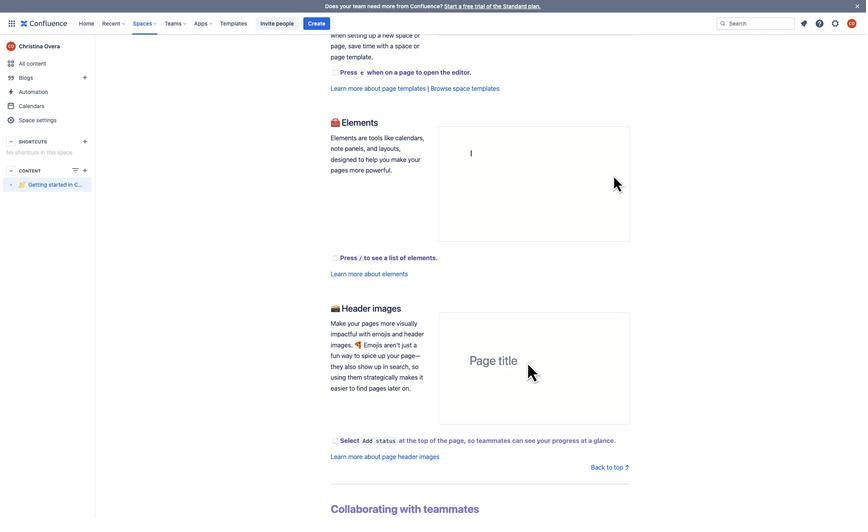 Task type: describe. For each thing, give the bounding box(es) containing it.
if you're not sure where to start when setting up a new space or page, save time with a space or page template.
[[331, 21, 422, 61]]

page—
[[401, 353, 421, 360]]

layouts,
[[379, 145, 401, 152]]

collaborating
[[331, 503, 398, 516]]

invite
[[261, 20, 275, 27]]

editor.
[[452, 69, 472, 76]]

make your pages more visually impactful with emojis and header images. 🍕 emojis aren't just a fun way to spice up your page— they also show up in search, so using them strategically makes it easier to find pages later on.
[[331, 320, 426, 392]]

1 vertical spatial when
[[367, 69, 384, 76]]

a left new
[[378, 32, 381, 39]]

header inside learn more about page header images back to top ⤴
[[398, 454, 418, 461]]

e
[[361, 70, 364, 76]]

help icon image
[[815, 19, 825, 28]]

1 templates from the left
[[398, 85, 426, 92]]

search image
[[720, 20, 726, 27]]

press for when on a page to open the editor.
[[340, 69, 357, 76]]

elements are tools like calendars, note panels, and layouts, designed to help you make your pages more powerful.
[[331, 135, 426, 174]]

appswitcher icon image
[[7, 19, 17, 28]]

header
[[342, 303, 371, 314]]

more inside learn more about page header images back to top ⤴
[[348, 454, 363, 461]]

to inside elements are tools like calendars, note panels, and layouts, designed to help you make your pages more powerful.
[[359, 156, 364, 163]]

this
[[47, 149, 56, 156]]

create link
[[303, 17, 330, 30]]

learn more about elements
[[331, 271, 408, 278]]

back
[[591, 465, 605, 472]]

way
[[342, 353, 353, 360]]

you
[[380, 156, 390, 163]]

start a free trial of the standard plan. link
[[444, 3, 541, 9]]

your inside elements are tools like calendars, note panels, and layouts, designed to help you make your pages more powerful.
[[408, 156, 421, 163]]

more down /
[[348, 271, 363, 278]]

more inside elements are tools like calendars, note panels, and layouts, designed to help you make your pages more powerful.
[[350, 167, 364, 174]]

page inside learn more about page header images back to top ⤴
[[382, 454, 396, 461]]

also
[[345, 364, 356, 371]]

to right way at the bottom
[[354, 353, 360, 360]]

using
[[331, 374, 346, 382]]

no shortcuts in this space
[[6, 149, 73, 156]]

save
[[348, 43, 361, 50]]

0 vertical spatial of
[[487, 3, 492, 9]]

just
[[402, 342, 412, 349]]

create a blog image
[[80, 73, 90, 82]]

press for to see a list of elements.
[[340, 255, 357, 262]]

find
[[357, 385, 368, 392]]

powerful.
[[366, 167, 392, 174]]

more down e
[[348, 85, 363, 92]]

0 horizontal spatial top
[[418, 438, 428, 445]]

1 vertical spatial so
[[468, 438, 475, 445]]

change view image
[[71, 166, 80, 176]]

a down new
[[390, 43, 394, 50]]

aren't
[[384, 342, 400, 349]]

about for learn more about page header images back to top ⤴
[[364, 454, 381, 461]]

🛠️
[[331, 4, 340, 15]]

shortcuts
[[15, 149, 39, 156]]

a left glance.
[[589, 438, 592, 445]]

images inside learn more about page header images back to top ⤴
[[419, 454, 440, 461]]

so inside the make your pages more visually impactful with emojis and header images. 🍕 emojis aren't just a fun way to spice up your page— they also show up in search, so using them strategically makes it easier to find pages later on.
[[412, 364, 419, 371]]

all
[[19, 60, 25, 67]]

calendars link
[[3, 99, 91, 113]]

elements
[[382, 271, 408, 278]]

1 vertical spatial or
[[414, 43, 420, 50]]

to right /
[[364, 255, 370, 262]]

0 vertical spatial templates
[[342, 4, 382, 15]]

with inside the make your pages more visually impactful with emojis and header images. 🍕 emojis aren't just a fun way to spice up your page— they also show up in search, so using them strategically makes it easier to find pages later on.
[[359, 331, 371, 338]]

back to top ⤴ link
[[591, 465, 630, 472]]

on
[[385, 69, 393, 76]]

1 horizontal spatial copy image
[[479, 505, 488, 515]]

more left from
[[382, 3, 395, 9]]

your down aren't
[[387, 353, 400, 360]]

time
[[363, 43, 375, 50]]

🛠️ templates
[[331, 4, 382, 15]]

⤴
[[625, 465, 630, 472]]

add shortcut image
[[80, 137, 90, 146]]

add
[[363, 439, 373, 445]]

learn more about page header images back to top ⤴
[[331, 454, 630, 472]]

setting
[[348, 32, 367, 39]]

when inside 'if you're not sure where to start when setting up a new space or page, save time with a space or page template.'
[[331, 32, 346, 39]]

getting started in confluence link
[[3, 178, 103, 192]]

template.
[[347, 53, 373, 61]]

open
[[424, 69, 439, 76]]

teams button
[[162, 17, 190, 30]]

can
[[512, 438, 523, 445]]

to inside learn more about page header images back to top ⤴
[[607, 465, 613, 472]]

people
[[276, 20, 294, 27]]

them
[[348, 374, 362, 382]]

select add status at the top of the page, so teammates can see your progress at a glance.
[[340, 438, 616, 445]]

more inside the make your pages more visually impactful with emojis and header images. 🍕 emojis aren't just a fun way to spice up your page— they also show up in search, so using them strategically makes it easier to find pages later on.
[[381, 320, 395, 328]]

your right 🛠️
[[340, 3, 352, 9]]

all content link
[[3, 57, 91, 71]]

like
[[384, 135, 394, 142]]

page down on
[[382, 85, 396, 92]]

in for started
[[68, 182, 73, 188]]

automation link
[[3, 85, 91, 99]]

about for learn more about elements
[[364, 271, 381, 278]]

2 at from the left
[[581, 438, 587, 445]]

2 vertical spatial up
[[374, 364, 382, 371]]

2 vertical spatial with
[[400, 503, 421, 516]]

standard
[[503, 3, 527, 9]]

shortcuts
[[19, 139, 47, 144]]

0 vertical spatial elements
[[342, 117, 378, 128]]

of for at the top of the page, so teammates can see your progress at a glance.
[[430, 438, 436, 445]]

your left progress on the bottom right of the page
[[537, 438, 551, 445]]

to left find
[[350, 385, 355, 392]]

new
[[383, 32, 394, 39]]

0 vertical spatial or
[[414, 32, 420, 39]]

search,
[[390, 364, 410, 371]]

does your team need more from confluence? start a free trial of the standard plan.
[[325, 3, 541, 9]]

easier
[[331, 385, 348, 392]]

spice
[[362, 353, 377, 360]]

your profile and preferences image
[[848, 19, 857, 28]]

designed
[[331, 156, 357, 163]]

images.
[[331, 342, 353, 349]]

are
[[358, 135, 367, 142]]

1 vertical spatial teammates
[[424, 503, 479, 516]]

recent button
[[100, 17, 128, 30]]

christina overa
[[19, 43, 60, 50]]

page, inside 'if you're not sure where to start when setting up a new space or page, save time with a space or page template.'
[[331, 43, 347, 50]]

need
[[368, 3, 380, 9]]

elements.
[[408, 255, 438, 262]]

learn more about page templates link
[[331, 85, 426, 92]]

fun
[[331, 353, 340, 360]]

select
[[340, 438, 360, 445]]

automation
[[19, 89, 48, 95]]

plan.
[[528, 3, 541, 9]]

show
[[358, 364, 373, 371]]



Task type: locate. For each thing, give the bounding box(es) containing it.
press
[[340, 69, 357, 76], [340, 255, 357, 262]]

banner containing home
[[0, 12, 867, 35]]

copy image
[[400, 304, 410, 313]]

and inside the make your pages more visually impactful with emojis and header images. 🍕 emojis aren't just a fun way to spice up your page— they also show up in search, so using them strategically makes it easier to find pages later on.
[[392, 331, 403, 338]]

learn up 🧰
[[331, 85, 347, 92]]

pages inside elements are tools like calendars, note panels, and layouts, designed to help you make your pages more powerful.
[[331, 167, 348, 174]]

strategically
[[364, 374, 398, 382]]

up down sure
[[369, 32, 376, 39]]

status
[[376, 439, 396, 445]]

|
[[428, 85, 429, 92]]

1 about from the top
[[364, 85, 381, 92]]

see right /
[[372, 255, 383, 262]]

0 horizontal spatial when
[[331, 32, 346, 39]]

2 vertical spatial about
[[364, 454, 381, 461]]

copy image
[[377, 118, 387, 127], [479, 505, 488, 515]]

it
[[420, 374, 423, 382]]

1 vertical spatial and
[[392, 331, 403, 338]]

not
[[355, 21, 365, 28]]

0 vertical spatial up
[[369, 32, 376, 39]]

1 vertical spatial page,
[[449, 438, 466, 445]]

elements up note
[[331, 135, 357, 142]]

0 horizontal spatial in
[[41, 149, 45, 156]]

learn for learn more about page templates | browse space templates
[[331, 85, 347, 92]]

content
[[27, 60, 46, 67]]

confluence?
[[410, 3, 443, 9]]

start
[[406, 21, 419, 28]]

press left /
[[340, 255, 357, 262]]

and up aren't
[[392, 331, 403, 338]]

christina
[[19, 43, 43, 50]]

a left 'free'
[[459, 3, 462, 9]]

so down page—
[[412, 364, 419, 371]]

🧰
[[331, 117, 340, 128]]

1 vertical spatial elements
[[331, 135, 357, 142]]

calendars
[[19, 103, 44, 109]]

1 horizontal spatial and
[[392, 331, 403, 338]]

page, up learn more about page header images back to top ⤴
[[449, 438, 466, 445]]

close image
[[853, 2, 863, 11]]

learn
[[331, 85, 347, 92], [331, 271, 347, 278], [331, 454, 347, 461]]

team
[[353, 3, 366, 9]]

space inside "element"
[[57, 149, 73, 156]]

1 vertical spatial pages
[[362, 320, 379, 328]]

with inside 'if you're not sure where to start when setting up a new space or page, save time with a space or page template.'
[[377, 43, 389, 50]]

in for shortcuts
[[41, 149, 45, 156]]

more up emojis
[[381, 320, 395, 328]]

invite people button
[[256, 17, 299, 30]]

of for to see a list of elements.
[[400, 255, 406, 262]]

with
[[377, 43, 389, 50], [359, 331, 371, 338], [400, 503, 421, 516]]

2 horizontal spatial in
[[383, 364, 388, 371]]

1 horizontal spatial of
[[430, 438, 436, 445]]

to left open
[[416, 69, 422, 76]]

0 vertical spatial teammates
[[477, 438, 511, 445]]

1 at from the left
[[399, 438, 405, 445]]

0 vertical spatial copy image
[[377, 118, 387, 127]]

page,
[[331, 43, 347, 50], [449, 438, 466, 445]]

1 horizontal spatial with
[[377, 43, 389, 50]]

global element
[[5, 12, 715, 34]]

templates
[[398, 85, 426, 92], [472, 85, 500, 92]]

0 vertical spatial in
[[41, 149, 45, 156]]

does
[[325, 3, 339, 9]]

apps
[[194, 20, 208, 27]]

3 about from the top
[[364, 454, 381, 461]]

2 horizontal spatial of
[[487, 3, 492, 9]]

page inside 'if you're not sure where to start when setting up a new space or page, save time with a space or page template.'
[[331, 53, 345, 61]]

learn up 📸 on the left
[[331, 271, 347, 278]]

1 press from the top
[[340, 69, 357, 76]]

a right just
[[414, 342, 417, 349]]

a inside the make your pages more visually impactful with emojis and header images. 🍕 emojis aren't just a fun way to spice up your page— they also show up in search, so using them strategically makes it easier to find pages later on.
[[414, 342, 417, 349]]

press / to see a list of elements.
[[340, 255, 438, 262]]

calendars,
[[395, 135, 425, 142]]

learn for learn more about elements
[[331, 271, 347, 278]]

you're
[[336, 21, 354, 28]]

1 vertical spatial images
[[419, 454, 440, 461]]

/
[[359, 256, 362, 262]]

0 horizontal spatial templates
[[220, 20, 247, 27]]

top left "⤴"
[[614, 465, 624, 472]]

pages down strategically
[[369, 385, 386, 392]]

header
[[404, 331, 424, 338], [398, 454, 418, 461]]

2 vertical spatial learn
[[331, 454, 347, 461]]

collaborating with teammates
[[331, 503, 479, 516]]

1 vertical spatial with
[[359, 331, 371, 338]]

and inside elements are tools like calendars, note panels, and layouts, designed to help you make your pages more powerful.
[[367, 145, 378, 152]]

page right on
[[399, 69, 415, 76]]

in left this
[[41, 149, 45, 156]]

no
[[6, 149, 14, 156]]

1 horizontal spatial templates
[[472, 85, 500, 92]]

list
[[389, 255, 399, 262]]

confluence
[[74, 182, 103, 188]]

📸 header images
[[331, 303, 401, 314]]

1 horizontal spatial when
[[367, 69, 384, 76]]

learn more about elements link
[[331, 271, 408, 278]]

browse
[[431, 85, 452, 92]]

emojis
[[372, 331, 391, 338]]

or
[[414, 32, 420, 39], [414, 43, 420, 50]]

in inside the make your pages more visually impactful with emojis and header images. 🍕 emojis aren't just a fun way to spice up your page— they also show up in search, so using them strategically makes it easier to find pages later on.
[[383, 364, 388, 371]]

so up learn more about page header images back to top ⤴
[[468, 438, 475, 445]]

0 horizontal spatial images
[[373, 303, 401, 314]]

if
[[331, 21, 335, 28]]

apps button
[[192, 17, 216, 30]]

overa
[[44, 43, 60, 50]]

at right progress on the bottom right of the page
[[581, 438, 587, 445]]

in up strategically
[[383, 364, 388, 371]]

about down template.
[[364, 85, 381, 92]]

2 learn from the top
[[331, 271, 347, 278]]

they
[[331, 364, 343, 371]]

panels,
[[345, 145, 365, 152]]

collapse sidebar image
[[86, 39, 103, 54]]

when down if at left
[[331, 32, 346, 39]]

top
[[418, 438, 428, 445], [614, 465, 624, 472]]

space
[[396, 32, 413, 39], [395, 43, 412, 50], [453, 85, 470, 92], [57, 149, 73, 156]]

Search field
[[717, 17, 796, 30]]

space settings
[[19, 117, 57, 124]]

trial
[[475, 3, 485, 9]]

in right started at left
[[68, 182, 73, 188]]

2 vertical spatial pages
[[369, 385, 386, 392]]

press left e
[[340, 69, 357, 76]]

a left the list
[[384, 255, 388, 262]]

to inside 'if you're not sure where to start when setting up a new space or page, save time with a space or page template.'
[[399, 21, 405, 28]]

when right e
[[367, 69, 384, 76]]

1 vertical spatial in
[[68, 182, 73, 188]]

0 vertical spatial when
[[331, 32, 346, 39]]

1 learn from the top
[[331, 85, 347, 92]]

0 horizontal spatial and
[[367, 145, 378, 152]]

1 horizontal spatial images
[[419, 454, 440, 461]]

0 horizontal spatial page,
[[331, 43, 347, 50]]

0 vertical spatial pages
[[331, 167, 348, 174]]

0 horizontal spatial see
[[372, 255, 383, 262]]

0 horizontal spatial at
[[399, 438, 405, 445]]

content button
[[3, 164, 91, 178]]

started
[[49, 182, 67, 188]]

learn for learn more about page header images back to top ⤴
[[331, 454, 347, 461]]

0 horizontal spatial with
[[359, 331, 371, 338]]

help
[[366, 156, 378, 163]]

make
[[391, 156, 407, 163]]

at right status
[[399, 438, 405, 445]]

pages down designed
[[331, 167, 348, 174]]

elements inside elements are tools like calendars, note panels, and layouts, designed to help you make your pages more powerful.
[[331, 135, 357, 142]]

1 vertical spatial header
[[398, 454, 418, 461]]

1 vertical spatial press
[[340, 255, 357, 262]]

1 vertical spatial copy image
[[479, 505, 488, 515]]

1 horizontal spatial in
[[68, 182, 73, 188]]

space element
[[0, 35, 103, 519]]

more down select
[[348, 454, 363, 461]]

your
[[340, 3, 352, 9], [408, 156, 421, 163], [348, 320, 360, 328], [387, 353, 400, 360], [537, 438, 551, 445]]

0 vertical spatial page,
[[331, 43, 347, 50]]

learn inside learn more about page header images back to top ⤴
[[331, 454, 347, 461]]

page down status
[[382, 454, 396, 461]]

your right make
[[408, 156, 421, 163]]

see right can
[[525, 438, 536, 445]]

🍕
[[355, 342, 362, 349]]

0 vertical spatial about
[[364, 85, 381, 92]]

0 horizontal spatial of
[[400, 255, 406, 262]]

more down designed
[[350, 167, 364, 174]]

1 vertical spatial about
[[364, 271, 381, 278]]

spaces button
[[131, 17, 160, 30]]

tools
[[369, 135, 383, 142]]

more
[[382, 3, 395, 9], [348, 85, 363, 92], [350, 167, 364, 174], [348, 271, 363, 278], [381, 320, 395, 328], [348, 454, 363, 461]]

settings icon image
[[831, 19, 841, 28]]

note
[[331, 145, 344, 152]]

page, left save
[[331, 43, 347, 50]]

1 horizontal spatial at
[[581, 438, 587, 445]]

notification icon image
[[800, 19, 809, 28]]

about for learn more about page templates | browse space templates
[[364, 85, 381, 92]]

visually
[[397, 320, 418, 328]]

0 vertical spatial with
[[377, 43, 389, 50]]

progress
[[552, 438, 580, 445]]

learn more about page templates | browse space templates
[[331, 85, 500, 92]]

emojis
[[364, 342, 382, 349]]

sure
[[366, 21, 378, 28]]

2 press from the top
[[340, 255, 357, 262]]

header inside the make your pages more visually impactful with emojis and header images. 🍕 emojis aren't just a fun way to spice up your page— they also show up in search, so using them strategically makes it easier to find pages later on.
[[404, 331, 424, 338]]

2 about from the top
[[364, 271, 381, 278]]

elements up are
[[342, 117, 378, 128]]

see
[[372, 255, 383, 262], [525, 438, 536, 445]]

3 learn from the top
[[331, 454, 347, 461]]

settings
[[36, 117, 57, 124]]

0 vertical spatial so
[[412, 364, 419, 371]]

🧰 elements
[[331, 117, 378, 128]]

1 vertical spatial up
[[378, 353, 386, 360]]

templates right apps popup button
[[220, 20, 247, 27]]

to left the help
[[359, 156, 364, 163]]

1 horizontal spatial page,
[[449, 438, 466, 445]]

confluence image
[[20, 19, 67, 28], [20, 19, 67, 28]]

2 templates from the left
[[472, 85, 500, 92]]

1 horizontal spatial templates
[[342, 4, 382, 15]]

space
[[19, 117, 35, 124]]

page left template.
[[331, 53, 345, 61]]

0 vertical spatial top
[[418, 438, 428, 445]]

2 vertical spatial in
[[383, 364, 388, 371]]

about down add
[[364, 454, 381, 461]]

banner
[[0, 12, 867, 35]]

0 horizontal spatial templates
[[398, 85, 426, 92]]

to right back
[[607, 465, 613, 472]]

up inside 'if you're not sure where to start when setting up a new space or page, save time with a space or page template.'
[[369, 32, 376, 39]]

makes
[[400, 374, 418, 382]]

create a page image
[[80, 166, 90, 176]]

a right on
[[394, 69, 398, 76]]

1 vertical spatial of
[[400, 255, 406, 262]]

christina overa link
[[3, 39, 91, 54]]

of
[[487, 3, 492, 9], [400, 255, 406, 262], [430, 438, 436, 445]]

0 vertical spatial header
[[404, 331, 424, 338]]

1 vertical spatial learn
[[331, 271, 347, 278]]

press e when on a page to open the editor.
[[340, 69, 472, 76]]

elements
[[342, 117, 378, 128], [331, 135, 357, 142]]

0 vertical spatial learn
[[331, 85, 347, 92]]

2 vertical spatial of
[[430, 438, 436, 445]]

0 horizontal spatial so
[[412, 364, 419, 371]]

glance.
[[594, 438, 616, 445]]

to
[[399, 21, 405, 28], [416, 69, 422, 76], [359, 156, 364, 163], [364, 255, 370, 262], [354, 353, 360, 360], [350, 385, 355, 392], [607, 465, 613, 472]]

impactful
[[331, 331, 357, 338]]

top right status
[[418, 438, 428, 445]]

1 vertical spatial see
[[525, 438, 536, 445]]

and up the help
[[367, 145, 378, 152]]

up up strategically
[[374, 364, 382, 371]]

pages up emojis
[[362, 320, 379, 328]]

1 horizontal spatial so
[[468, 438, 475, 445]]

0 vertical spatial see
[[372, 255, 383, 262]]

top inside learn more about page header images back to top ⤴
[[614, 465, 624, 472]]

your up impactful at left bottom
[[348, 320, 360, 328]]

0 vertical spatial images
[[373, 303, 401, 314]]

1 horizontal spatial top
[[614, 465, 624, 472]]

to left start
[[399, 21, 405, 28]]

0 vertical spatial and
[[367, 145, 378, 152]]

1 vertical spatial templates
[[220, 20, 247, 27]]

templates inside templates link
[[220, 20, 247, 27]]

learn down select
[[331, 454, 347, 461]]

about left "elements"
[[364, 271, 381, 278]]

1 horizontal spatial see
[[525, 438, 536, 445]]

recent
[[102, 20, 120, 27]]

learn more about page header images link
[[331, 454, 440, 461]]

templates up not
[[342, 4, 382, 15]]

1 vertical spatial top
[[614, 465, 624, 472]]

up right spice
[[378, 353, 386, 360]]

about inside learn more about page header images back to top ⤴
[[364, 454, 381, 461]]

2 horizontal spatial with
[[400, 503, 421, 516]]

0 horizontal spatial copy image
[[377, 118, 387, 127]]

0 vertical spatial press
[[340, 69, 357, 76]]

where
[[380, 21, 397, 28]]

up
[[369, 32, 376, 39], [378, 353, 386, 360], [374, 364, 382, 371]]

blogs link
[[3, 71, 91, 85]]

all content
[[19, 60, 46, 67]]

invite people
[[261, 20, 294, 27]]



Task type: vqa. For each thing, say whether or not it's contained in the screenshot.
leftmost in
yes



